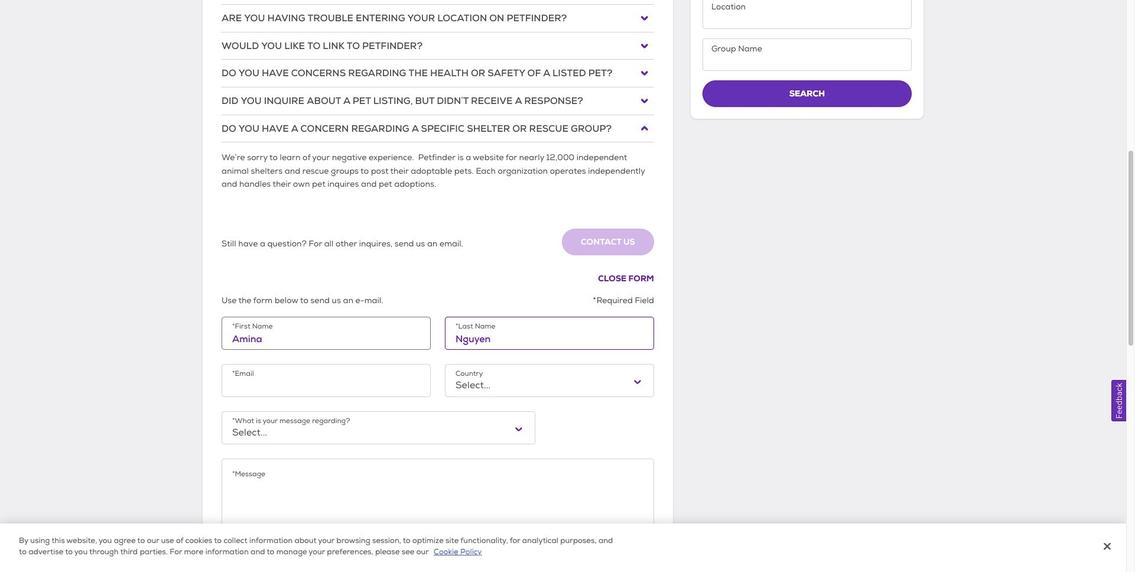 Task type: vqa. For each thing, say whether or not it's contained in the screenshot.
Enter City, State, or ZIP TEXT FIELD
no



Task type: locate. For each thing, give the bounding box(es) containing it.
0 vertical spatial 22512 image
[[642, 15, 648, 22]]

2 vertical spatial 22512 image
[[642, 125, 648, 132]]

1 vertical spatial 22512 image
[[642, 97, 648, 104]]

0 vertical spatial 22512 image
[[642, 42, 648, 49]]

22512 image
[[642, 42, 648, 49], [642, 70, 648, 77]]

None text field
[[232, 332, 420, 346], [456, 332, 644, 346], [232, 480, 644, 527], [232, 332, 420, 346], [456, 332, 644, 346], [232, 480, 644, 527]]

1 22512 image from the top
[[642, 42, 648, 49]]

1 vertical spatial 22512 image
[[642, 70, 648, 77]]

3 22512 image from the top
[[642, 125, 648, 132]]

1 22512 image from the top
[[642, 15, 648, 22]]

22512 image
[[642, 15, 648, 22], [642, 97, 648, 104], [642, 125, 648, 132]]

2 22512 image from the top
[[642, 70, 648, 77]]

None text field
[[703, 0, 912, 29], [703, 39, 912, 71], [703, 0, 912, 29], [703, 39, 912, 71]]

2 22512 image from the top
[[642, 97, 648, 104]]



Task type: describe. For each thing, give the bounding box(es) containing it.
privacy alert dialog
[[0, 524, 1127, 572]]



